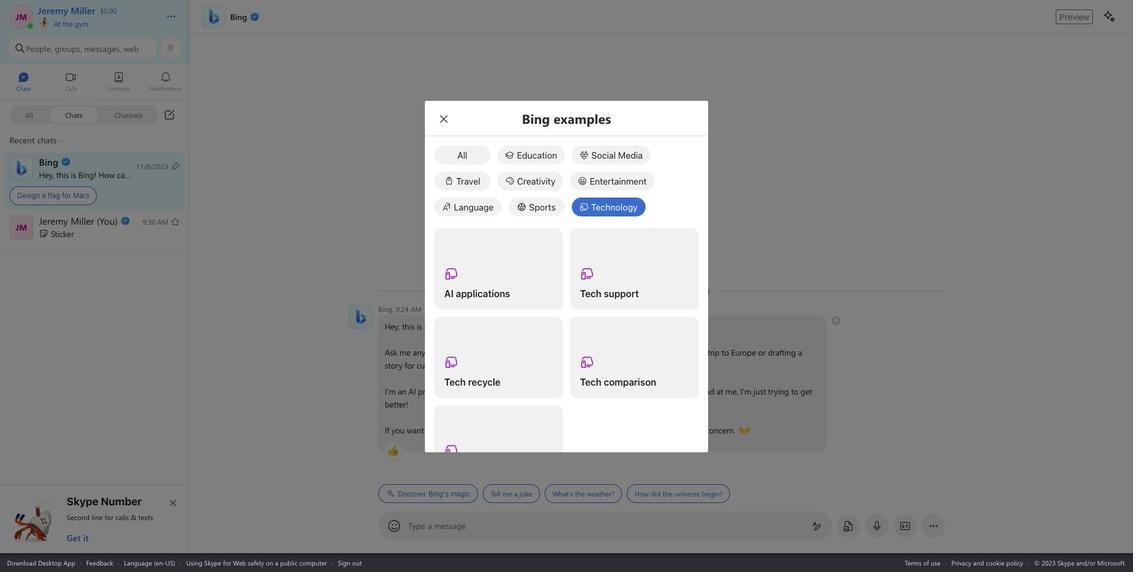Task type: vqa. For each thing, say whether or not it's contained in the screenshot.
the bottommost anyone
no



Task type: describe. For each thing, give the bounding box(es) containing it.
public
[[280, 559, 298, 568]]

and
[[527, 425, 542, 436]]

support
[[604, 289, 639, 299]]

0 vertical spatial type
[[428, 347, 443, 358]]

an
[[398, 386, 407, 397]]

give
[[595, 425, 609, 436]]

tech for tech recycle
[[445, 377, 466, 388]]

this for hey, this is bing
[[402, 321, 415, 332]]

a right type
[[428, 521, 432, 532]]

universe
[[675, 489, 700, 499]]

for right the story
[[405, 360, 415, 371]]

on
[[266, 559, 273, 568]]

feedback link
[[86, 559, 113, 568]]

feedback,
[[625, 425, 659, 436]]

2 i'm from the left
[[459, 386, 470, 397]]

groups, inside ask me any type of question, like finding vegan restaurants in cambridge, itinerary for your trip to europe or drafting a story for curious kids. in groups, remember to mention me with @bing. i'm an ai preview, so i'm still learning. sometimes i might say something weird. don't get mad at me, i'm just trying to get better! if you want to start over, type
[[471, 360, 498, 371]]

something
[[601, 386, 639, 397]]

itinerary
[[646, 347, 675, 358]]

ask me any type of question, like finding vegan restaurants in cambridge, itinerary for your trip to europe or drafting a story for curious kids. in groups, remember to mention me with @bing. i'm an ai preview, so i'm still learning. sometimes i might say something weird. don't get mad at me, i'm just trying to get better! if you want to start over, type
[[385, 347, 815, 436]]

say
[[587, 386, 599, 397]]

(en-
[[154, 559, 166, 568]]

your
[[690, 347, 706, 358]]

social media
[[592, 150, 643, 161]]

mention
[[548, 360, 578, 371]]

for left your
[[678, 347, 688, 358]]

using skype for web safely on a public computer link
[[186, 559, 327, 568]]

me left with
[[580, 360, 591, 371]]

trying
[[768, 386, 789, 397]]

out
[[352, 559, 362, 568]]

if
[[544, 425, 548, 436]]

concern.
[[706, 425, 736, 436]]

bing,
[[378, 305, 394, 314]]

with
[[593, 360, 608, 371]]

remember
[[500, 360, 537, 371]]

me right the give
[[611, 425, 623, 436]]

1 vertical spatial all
[[458, 150, 468, 161]]

weather?
[[587, 489, 615, 499]]

if
[[385, 425, 390, 436]]

to left start
[[426, 425, 434, 436]]

so
[[449, 386, 457, 397]]

like
[[489, 347, 501, 358]]

download desktop app
[[7, 559, 75, 568]]

gym
[[75, 19, 88, 28]]

at the gym
[[52, 19, 88, 28]]

can
[[117, 169, 129, 180]]

feedback
[[86, 559, 113, 568]]

groups, inside button
[[55, 43, 82, 54]]

story
[[385, 360, 403, 371]]

begin?
[[702, 489, 723, 499]]

am
[[411, 305, 422, 314]]

use
[[931, 559, 941, 568]]

people, groups, messages, web button
[[9, 38, 156, 59]]

preview
[[1060, 12, 1090, 22]]

2 get from the left
[[801, 386, 813, 397]]

3 i'm from the left
[[741, 386, 752, 397]]

want inside ask me any type of question, like finding vegan restaurants in cambridge, itinerary for your trip to europe or drafting a story for curious kids. in groups, remember to mention me with @bing. i'm an ai preview, so i'm still learning. sometimes i might say something weird. don't get mad at me, i'm just trying to get better! if you want to start over, type
[[407, 425, 424, 436]]

at
[[717, 386, 724, 397]]

privacy
[[952, 559, 972, 568]]

second line for calls & texts
[[67, 513, 153, 523]]

start
[[436, 425, 452, 436]]

a inside ask me any type of question, like finding vegan restaurants in cambridge, itinerary for your trip to europe or drafting a story for curious kids. in groups, remember to mention me with @bing. i'm an ai preview, so i'm still learning. sometimes i might say something weird. don't get mad at me, i'm just trying to get better! if you want to start over, type
[[798, 347, 802, 358]]

drafting
[[768, 347, 796, 358]]

policy
[[1007, 559, 1024, 568]]

0 vertical spatial how
[[98, 169, 115, 180]]

hey, for hey, this is bing
[[385, 321, 400, 332]]

at the gym button
[[38, 17, 155, 28]]

&
[[131, 513, 137, 523]]

magic
[[451, 490, 471, 499]]

number
[[101, 496, 142, 508]]

comparison
[[604, 377, 657, 388]]

what's
[[553, 489, 573, 499]]

skype number element
[[10, 496, 180, 544]]

a right report
[[700, 425, 704, 436]]

design a flag for mars
[[17, 191, 89, 200]]

texts
[[138, 513, 153, 523]]

language for language (en-us)
[[124, 559, 152, 568]]

0 vertical spatial skype
[[67, 496, 98, 508]]

it
[[83, 533, 89, 544]]

language (en-us)
[[124, 559, 175, 568]]

hey, this is bing
[[385, 321, 441, 332]]

tech support
[[580, 289, 639, 299]]

bing's
[[429, 490, 449, 499]]

to down vegan
[[539, 360, 546, 371]]

a left flag
[[42, 191, 46, 200]]

using skype for web safely on a public computer
[[186, 559, 327, 568]]

tech comparison
[[580, 377, 657, 388]]

bing, 9:24 am
[[378, 305, 422, 314]]

web
[[124, 43, 139, 54]]

0 horizontal spatial all
[[25, 110, 33, 120]]

of inside ask me any type of question, like finding vegan restaurants in cambridge, itinerary for your trip to europe or drafting a story for curious kids. in groups, remember to mention me with @bing. i'm an ai preview, so i'm still learning. sometimes i might say something weird. don't get mad at me, i'm just trying to get better! if you want to start over, type
[[445, 347, 452, 358]]

tech for tech support
[[580, 289, 602, 299]]

media
[[618, 150, 643, 161]]

1 i'm from the left
[[385, 386, 396, 397]]

terms
[[905, 559, 922, 568]]

restaurants
[[554, 347, 593, 358]]

or
[[758, 347, 766, 358]]

you inside ask me any type of question, like finding vegan restaurants in cambridge, itinerary for your trip to europe or drafting a story for curious kids. in groups, remember to mention me with @bing. i'm an ai preview, so i'm still learning. sometimes i might say something weird. don't get mad at me, i'm just trying to get better! if you want to start over, type
[[392, 425, 405, 436]]

sticker
[[51, 228, 74, 239]]

hey, this is bing ! how can i help you today?
[[39, 169, 194, 180]]

what's the weather?
[[553, 489, 615, 499]]

sports
[[529, 202, 556, 213]]

better!
[[385, 399, 408, 410]]

language (en-us) link
[[124, 559, 175, 568]]

0 horizontal spatial you
[[153, 169, 166, 180]]

just inside ask me any type of question, like finding vegan restaurants in cambridge, itinerary for your trip to europe or drafting a story for curious kids. in groups, remember to mention me with @bing. i'm an ai preview, so i'm still learning. sometimes i might say something weird. don't get mad at me, i'm just trying to get better! if you want to start over, type
[[754, 386, 766, 397]]

help
[[136, 169, 151, 180]]

tell
[[491, 489, 501, 499]]

a right 'on' in the bottom left of the page
[[275, 559, 278, 568]]

2 horizontal spatial you
[[550, 425, 564, 436]]

.
[[523, 425, 525, 436]]

calls
[[116, 513, 129, 523]]

tell me a joke
[[491, 489, 533, 499]]



Task type: locate. For each thing, give the bounding box(es) containing it.
all up travel
[[458, 150, 468, 161]]

this
[[56, 169, 69, 180], [402, 321, 415, 332]]

0 vertical spatial bing
[[78, 169, 94, 180]]

of left use
[[924, 559, 929, 568]]

discover bing's magic
[[398, 490, 471, 499]]

download desktop app link
[[7, 559, 75, 568]]

1 horizontal spatial is
[[417, 321, 422, 332]]

the for at
[[63, 19, 73, 28]]

question,
[[455, 347, 487, 358]]

tech recycle
[[445, 377, 501, 388]]

web
[[233, 559, 246, 568]]

language left (en-
[[124, 559, 152, 568]]

mars
[[73, 191, 89, 200]]

1 vertical spatial type
[[472, 425, 488, 436]]

tech left support
[[580, 289, 602, 299]]

0 horizontal spatial want
[[407, 425, 424, 436]]

bing for hey, this is bing ! how can i help you today?
[[78, 169, 94, 180]]

chats
[[65, 110, 83, 120]]

people,
[[26, 43, 52, 54]]

0 horizontal spatial hey,
[[39, 169, 54, 180]]

hey, for hey, this is bing ! how can i help you today?
[[39, 169, 54, 180]]

for right line at the left bottom of page
[[105, 513, 114, 523]]

0 vertical spatial of
[[445, 347, 452, 358]]

a left joke
[[514, 489, 518, 499]]

0 vertical spatial groups,
[[55, 43, 82, 54]]

flag
[[48, 191, 60, 200]]

me right tell
[[503, 489, 512, 499]]

any
[[413, 347, 426, 358]]

entertainment
[[590, 176, 647, 187]]

is for hey, this is bing ! how can i help you today?
[[71, 169, 76, 180]]

the right did
[[663, 489, 673, 499]]

sign
[[338, 559, 351, 568]]

i left might at bottom
[[560, 386, 562, 397]]

groups, down at the gym
[[55, 43, 82, 54]]

how
[[98, 169, 115, 180], [635, 489, 649, 499]]

this for hey, this is bing ! how can i help you today?
[[56, 169, 69, 180]]

1 horizontal spatial i
[[560, 386, 562, 397]]

1 horizontal spatial all
[[458, 150, 468, 161]]

cambridge,
[[603, 347, 644, 358]]

0 horizontal spatial groups,
[[55, 43, 82, 54]]

0 horizontal spatial i
[[131, 169, 134, 180]]

1 horizontal spatial of
[[924, 559, 929, 568]]

is down "am"
[[417, 321, 422, 332]]

to right trip
[[722, 347, 729, 358]]

0 horizontal spatial is
[[71, 169, 76, 180]]

in
[[462, 360, 469, 371]]

1 vertical spatial how
[[635, 489, 649, 499]]

9:24
[[396, 305, 409, 314]]

get right 'trying'
[[801, 386, 813, 397]]

skype up second
[[67, 496, 98, 508]]

0 horizontal spatial skype
[[67, 496, 98, 508]]

tech down with
[[580, 377, 602, 388]]

1 vertical spatial groups,
[[471, 360, 498, 371]]

1 horizontal spatial just
[[754, 386, 766, 397]]

sign out
[[338, 559, 362, 568]]

safely
[[248, 559, 264, 568]]

0 horizontal spatial get
[[685, 386, 697, 397]]

1 vertical spatial of
[[924, 559, 929, 568]]

get
[[67, 533, 81, 544]]

0 horizontal spatial bing
[[78, 169, 94, 180]]

is left !
[[71, 169, 76, 180]]

kids.
[[445, 360, 460, 371]]

a inside button
[[514, 489, 518, 499]]

the inside 'button'
[[575, 489, 585, 499]]

1 horizontal spatial the
[[575, 489, 585, 499]]

type up curious
[[428, 347, 443, 358]]

0 vertical spatial hey,
[[39, 169, 54, 180]]

don't
[[664, 386, 683, 397]]

0 vertical spatial ai
[[445, 289, 454, 299]]

groups,
[[55, 43, 82, 54], [471, 360, 498, 371]]

0 vertical spatial this
[[56, 169, 69, 180]]

2 horizontal spatial i'm
[[741, 386, 752, 397]]

. and if you want to give me feedback, just report a concern.
[[523, 425, 738, 436]]

us)
[[166, 559, 175, 568]]

1 horizontal spatial i'm
[[459, 386, 470, 397]]

still
[[472, 386, 484, 397]]

skype right using
[[204, 559, 221, 568]]

a right the drafting
[[798, 347, 802, 358]]

0 vertical spatial all
[[25, 110, 33, 120]]

get left mad
[[685, 386, 697, 397]]

all
[[25, 110, 33, 120], [458, 150, 468, 161]]

!
[[94, 169, 96, 180]]

1 horizontal spatial you
[[392, 425, 405, 436]]

messages,
[[84, 43, 121, 54]]

0 horizontal spatial this
[[56, 169, 69, 180]]

2 horizontal spatial the
[[663, 489, 673, 499]]

design
[[17, 191, 40, 200]]

1 vertical spatial this
[[402, 321, 415, 332]]

i right can
[[131, 169, 134, 180]]

type right over,
[[472, 425, 488, 436]]

tech for tech comparison
[[580, 377, 602, 388]]

to
[[722, 347, 729, 358], [539, 360, 546, 371], [791, 386, 799, 397], [426, 425, 434, 436], [585, 425, 592, 436]]

i'm right me,
[[741, 386, 752, 397]]

0 vertical spatial just
[[754, 386, 766, 397]]

of
[[445, 347, 452, 358], [924, 559, 929, 568]]

bing for hey, this is bing
[[424, 321, 441, 332]]

1 vertical spatial bing
[[424, 321, 441, 332]]

0 horizontal spatial how
[[98, 169, 115, 180]]

hey, down bing,
[[385, 321, 400, 332]]

europe
[[731, 347, 756, 358]]

type a message
[[409, 521, 466, 532]]

weird.
[[641, 386, 662, 397]]

applications
[[456, 289, 510, 299]]

i'm
[[385, 386, 396, 397], [459, 386, 470, 397], [741, 386, 752, 397]]

language down travel
[[454, 202, 494, 213]]

0 horizontal spatial of
[[445, 347, 452, 358]]

1 horizontal spatial groups,
[[471, 360, 498, 371]]

want left start
[[407, 425, 424, 436]]

1 vertical spatial just
[[661, 425, 673, 436]]

social
[[592, 150, 616, 161]]

0 vertical spatial is
[[71, 169, 76, 180]]

just left 'trying'
[[754, 386, 766, 397]]

@bing.
[[610, 360, 636, 371]]

Type a message text field
[[409, 521, 803, 533]]

ai left applications
[[445, 289, 454, 299]]

today?
[[168, 169, 192, 180]]

discover
[[398, 490, 427, 499]]

1 horizontal spatial get
[[801, 386, 813, 397]]

1 horizontal spatial hey,
[[385, 321, 400, 332]]

this up flag
[[56, 169, 69, 180]]

ai applications
[[445, 289, 510, 299]]

channels
[[115, 110, 143, 120]]

desktop
[[38, 559, 62, 568]]

i inside ask me any type of question, like finding vegan restaurants in cambridge, itinerary for your trip to europe or drafting a story for curious kids. in groups, remember to mention me with @bing. i'm an ai preview, so i'm still learning. sometimes i might say something weird. don't get mad at me, i'm just trying to get better! if you want to start over, type
[[560, 386, 562, 397]]

0 horizontal spatial type
[[428, 347, 443, 358]]

the right what's
[[575, 489, 585, 499]]

for right flag
[[62, 191, 71, 200]]

0 horizontal spatial just
[[661, 425, 673, 436]]

1 horizontal spatial language
[[454, 202, 494, 213]]

tech down kids.
[[445, 377, 466, 388]]

0 horizontal spatial ai
[[409, 386, 416, 397]]

1 vertical spatial i
[[560, 386, 562, 397]]

1 vertical spatial ai
[[409, 386, 416, 397]]

1 get from the left
[[685, 386, 697, 397]]

is for hey, this is bing
[[417, 321, 422, 332]]

is
[[71, 169, 76, 180], [417, 321, 422, 332]]

terms of use
[[905, 559, 941, 568]]

1 vertical spatial language
[[124, 559, 152, 568]]

people, groups, messages, web
[[26, 43, 139, 54]]

this down 9:24
[[402, 321, 415, 332]]

0 horizontal spatial language
[[124, 559, 152, 568]]

joke
[[520, 489, 533, 499]]

1 horizontal spatial bing
[[424, 321, 441, 332]]

just left report
[[661, 425, 673, 436]]

1 horizontal spatial type
[[472, 425, 488, 436]]

1 want from the left
[[407, 425, 424, 436]]

1 horizontal spatial how
[[635, 489, 649, 499]]

how inside button
[[635, 489, 649, 499]]

travel
[[456, 176, 481, 187]]

all left chats
[[25, 110, 33, 120]]

sometimes
[[519, 386, 558, 397]]

how did the universe begin?
[[635, 489, 723, 499]]

1 vertical spatial hey,
[[385, 321, 400, 332]]

ai
[[445, 289, 454, 299], [409, 386, 416, 397]]

how did the universe begin? button
[[627, 485, 731, 504]]

language for language
[[454, 202, 494, 213]]

1 vertical spatial is
[[417, 321, 422, 332]]

(openhands)
[[739, 425, 783, 436]]

hey, up the "design a flag for mars"
[[39, 169, 54, 180]]

recycle
[[468, 377, 501, 388]]

using
[[186, 559, 203, 568]]

sign out link
[[338, 559, 362, 568]]

type
[[409, 521, 426, 532]]

tab list
[[0, 67, 190, 99]]

0 vertical spatial language
[[454, 202, 494, 213]]

the
[[63, 19, 73, 28], [575, 489, 585, 499], [663, 489, 673, 499]]

second
[[67, 513, 90, 523]]

to right 'trying'
[[791, 386, 799, 397]]

to left the give
[[585, 425, 592, 436]]

for
[[62, 191, 71, 200], [678, 347, 688, 358], [405, 360, 415, 371], [105, 513, 114, 523], [223, 559, 231, 568]]

for left web at the left of the page
[[223, 559, 231, 568]]

1 horizontal spatial want
[[566, 425, 583, 436]]

0 horizontal spatial i'm
[[385, 386, 396, 397]]

the for what's
[[575, 489, 585, 499]]

(smileeyes)
[[542, 321, 581, 332]]

trip
[[708, 347, 720, 358]]

the right at
[[63, 19, 73, 28]]

1 vertical spatial skype
[[204, 559, 221, 568]]

ai inside ask me any type of question, like finding vegan restaurants in cambridge, itinerary for your trip to europe or drafting a story for curious kids. in groups, remember to mention me with @bing. i'm an ai preview, so i'm still learning. sometimes i might say something weird. don't get mad at me, i'm just trying to get better! if you want to start over, type
[[409, 386, 416, 397]]

of up kids.
[[445, 347, 452, 358]]

i'm right so
[[459, 386, 470, 397]]

me,
[[726, 386, 739, 397]]

i'm left the an
[[385, 386, 396, 397]]

creativity
[[517, 176, 556, 187]]

me left the any
[[400, 347, 411, 358]]

bing up the any
[[424, 321, 441, 332]]

finding
[[503, 347, 528, 358]]

ai right the an
[[409, 386, 416, 397]]

1 horizontal spatial ai
[[445, 289, 454, 299]]

how right !
[[98, 169, 115, 180]]

1 horizontal spatial this
[[402, 321, 415, 332]]

hey,
[[39, 169, 54, 180], [385, 321, 400, 332]]

2 want from the left
[[566, 425, 583, 436]]

want
[[407, 425, 424, 436], [566, 425, 583, 436]]

curious
[[417, 360, 442, 371]]

0 horizontal spatial the
[[63, 19, 73, 28]]

bing up mars
[[78, 169, 94, 180]]

me inside button
[[503, 489, 512, 499]]

how left did
[[635, 489, 649, 499]]

a
[[42, 191, 46, 200], [798, 347, 802, 358], [700, 425, 704, 436], [514, 489, 518, 499], [428, 521, 432, 532], [275, 559, 278, 568]]

0 vertical spatial i
[[131, 169, 134, 180]]

1 horizontal spatial skype
[[204, 559, 221, 568]]

want left the give
[[566, 425, 583, 436]]

for inside 'skype number' element
[[105, 513, 114, 523]]

tech
[[580, 289, 602, 299], [445, 377, 466, 388], [580, 377, 602, 388]]

groups, down like
[[471, 360, 498, 371]]

and
[[974, 559, 984, 568]]



